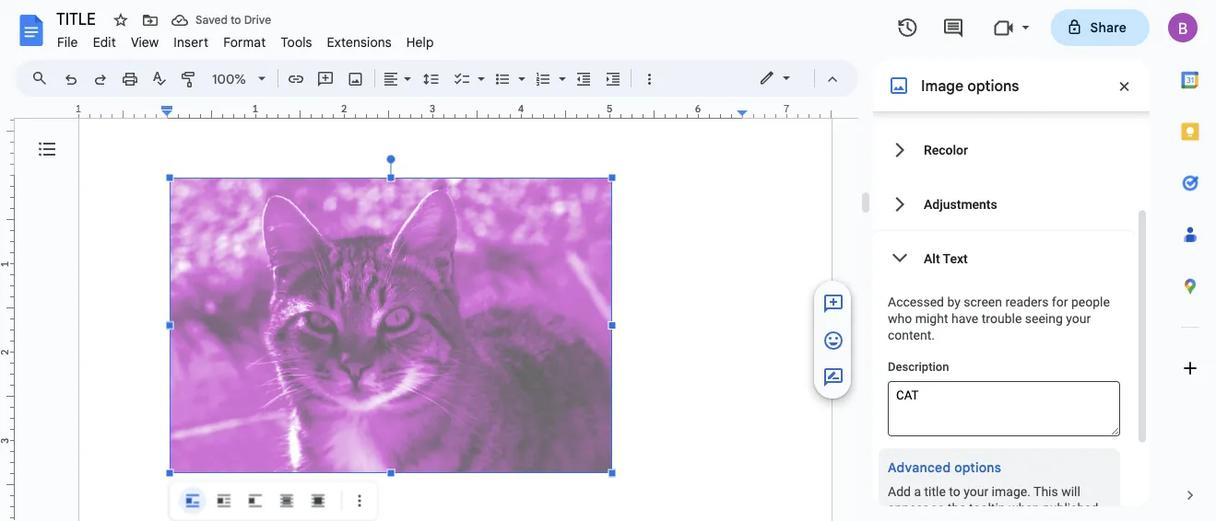 Task type: vqa. For each thing, say whether or not it's contained in the screenshot.
File menu item
yes



Task type: locate. For each thing, give the bounding box(es) containing it.
In line radio
[[179, 488, 207, 515]]

1 vertical spatial options
[[955, 461, 1002, 477]]

1 vertical spatial your
[[964, 485, 989, 500]]

to left "drive"
[[231, 13, 241, 27]]

tab list inside 'menu bar' 'banner'
[[1165, 54, 1216, 470]]

0 horizontal spatial your
[[964, 485, 989, 500]]

toolbar
[[173, 488, 373, 515]]

file menu item
[[50, 31, 85, 53]]

menu bar
[[50, 24, 441, 54]]

people
[[1071, 295, 1110, 310]]

Description text field
[[888, 382, 1120, 437]]

2 size image from the top
[[823, 367, 845, 389]]

0 vertical spatial the
[[948, 501, 966, 516]]

size image
[[823, 330, 845, 352], [823, 367, 845, 389]]

In front of text radio
[[304, 488, 332, 515]]

2 horizontal spatial to
[[949, 485, 961, 500]]

0 horizontal spatial to
[[231, 13, 241, 27]]

seeing
[[1025, 311, 1063, 326]]

alt text tab
[[873, 231, 1135, 286]]

options
[[968, 77, 1019, 95], [955, 461, 1002, 477]]

2 vertical spatial to
[[888, 518, 900, 522]]

your up tooltip on the bottom right
[[964, 485, 989, 500]]

view menu item
[[123, 31, 166, 53]]

published
[[1043, 501, 1099, 516]]

Zoom field
[[205, 65, 274, 93]]

to down appear
[[888, 518, 900, 522]]

tab list
[[1165, 54, 1216, 470]]

0 vertical spatial size image
[[823, 330, 845, 352]]

1 horizontal spatial your
[[1066, 311, 1091, 326]]

advanced options add a title to your image. this will appear as the tooltip when published to the web.
[[888, 461, 1099, 522]]

appear
[[888, 501, 928, 516]]

position
[[924, 88, 972, 103]]

edit menu item
[[85, 31, 123, 53]]

accessed
[[888, 295, 944, 310]]

1 horizontal spatial to
[[888, 518, 900, 522]]

option group
[[179, 488, 332, 515]]

Break text radio
[[242, 488, 269, 515]]

adjustments tab
[[873, 177, 1135, 231]]

alt text
[[924, 251, 968, 266]]

0 vertical spatial your
[[1066, 311, 1091, 326]]

0 vertical spatial to
[[231, 13, 241, 27]]

the down appear
[[903, 518, 921, 522]]

options up image.
[[955, 461, 1002, 477]]

options inside 'advanced options add a title to your image. this will appear as the tooltip when published to the web.'
[[955, 461, 1002, 477]]

to right title
[[949, 485, 961, 500]]

the
[[948, 501, 966, 516], [903, 518, 921, 522]]

advanced options tab
[[888, 458, 1002, 480]]

the right as
[[948, 501, 966, 516]]

insert menu item
[[166, 31, 216, 53]]

0 horizontal spatial the
[[903, 518, 921, 522]]

1 vertical spatial size image
[[823, 367, 845, 389]]

help menu item
[[399, 31, 441, 53]]

when
[[1009, 501, 1040, 516]]

menu bar containing file
[[50, 24, 441, 54]]

to
[[231, 13, 241, 27], [949, 485, 961, 500], [888, 518, 900, 522]]

right margin image
[[738, 104, 831, 118]]

1 vertical spatial the
[[903, 518, 921, 522]]

saved to drive
[[196, 13, 271, 27]]

menu bar inside 'menu bar' 'banner'
[[50, 24, 441, 54]]

options right image
[[968, 77, 1019, 95]]

Behind text radio
[[273, 488, 301, 515]]

this
[[1034, 485, 1058, 500]]

1 vertical spatial to
[[949, 485, 961, 500]]

alt
[[924, 251, 940, 266]]

content.
[[888, 328, 935, 343]]

menu bar banner
[[0, 0, 1216, 522]]

tools
[[281, 34, 312, 50]]

Wrap text radio
[[210, 488, 238, 515]]

your
[[1066, 311, 1091, 326], [964, 485, 989, 500]]

adjustments
[[924, 197, 998, 212]]

who
[[888, 311, 912, 326]]

top margin image
[[0, 88, 14, 181]]

your down people
[[1066, 311, 1091, 326]]

0 vertical spatial options
[[968, 77, 1019, 95]]

Star checkbox
[[108, 7, 134, 33]]

format menu item
[[216, 31, 273, 53]]



Task type: describe. For each thing, give the bounding box(es) containing it.
readers
[[1006, 295, 1049, 310]]

your inside accessed by screen readers for people who might have trouble seeing your content.
[[1066, 311, 1091, 326]]

mode and view toolbar
[[745, 60, 847, 97]]

file
[[57, 34, 78, 50]]

advanced
[[888, 461, 951, 477]]

text
[[943, 251, 968, 266]]

insert
[[174, 34, 209, 50]]

have
[[952, 311, 979, 326]]

image options section
[[873, 60, 1150, 522]]

Zoom text field
[[207, 66, 252, 92]]

tooltip
[[969, 501, 1006, 516]]

description
[[888, 361, 949, 374]]

Menus field
[[23, 65, 64, 91]]

help
[[406, 34, 434, 50]]

option group inside image options application
[[179, 488, 332, 515]]

share
[[1090, 19, 1127, 36]]

extensions menu item
[[320, 31, 399, 53]]

image options application
[[0, 0, 1216, 522]]

1 horizontal spatial the
[[948, 501, 966, 516]]

image.
[[992, 485, 1031, 500]]

main toolbar
[[54, 0, 664, 230]]

image
[[921, 77, 964, 95]]

as
[[931, 501, 945, 516]]

drive
[[244, 13, 271, 27]]

saved to drive button
[[167, 7, 276, 33]]

web.
[[924, 518, 951, 522]]

your inside 'advanced options add a title to your image. this will appear as the tooltip when published to the web.'
[[964, 485, 989, 500]]

Rename text field
[[50, 7, 106, 30]]

1
[[75, 103, 81, 115]]

size image
[[823, 293, 845, 315]]

line & paragraph spacing image
[[421, 65, 442, 91]]

saved
[[196, 13, 228, 27]]

insert image image
[[345, 65, 367, 91]]

options for advanced
[[955, 461, 1002, 477]]

left margin image
[[79, 104, 172, 118]]

image options
[[921, 77, 1019, 95]]

by
[[947, 295, 961, 310]]

to inside button
[[231, 13, 241, 27]]

screen
[[964, 295, 1002, 310]]

format
[[223, 34, 266, 50]]

might
[[915, 311, 948, 326]]

a
[[914, 485, 921, 500]]

trouble
[[982, 311, 1022, 326]]

view
[[131, 34, 159, 50]]

tools menu item
[[273, 31, 320, 53]]

will
[[1062, 485, 1081, 500]]

extensions
[[327, 34, 392, 50]]

recolor tab
[[873, 123, 1135, 177]]

accessed by screen readers for people who might have trouble seeing your content.
[[888, 295, 1110, 343]]

edit
[[93, 34, 116, 50]]

options for image
[[968, 77, 1019, 95]]

add
[[888, 485, 911, 500]]

share button
[[1051, 9, 1150, 46]]

recolor
[[924, 142, 968, 157]]

for
[[1052, 295, 1068, 310]]

position tab
[[873, 68, 1135, 123]]

1 size image from the top
[[823, 330, 845, 352]]

title
[[924, 485, 946, 500]]



